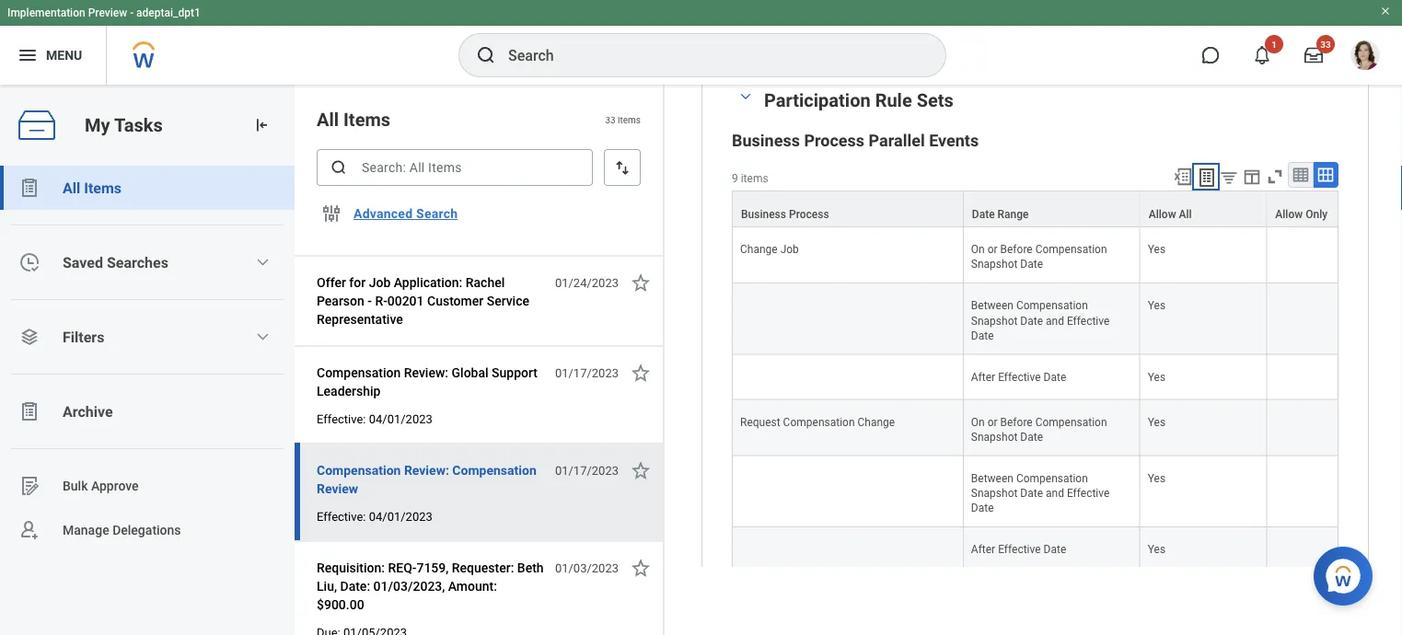 Task type: describe. For each thing, give the bounding box(es) containing it.
9
[[732, 173, 738, 186]]

advanced search
[[354, 206, 458, 221]]

bulk approve link
[[0, 464, 295, 508]]

leadership
[[317, 384, 381, 399]]

row containing request compensation change
[[732, 401, 1339, 457]]

business for business process parallel events
[[732, 132, 800, 151]]

archive button
[[0, 390, 295, 434]]

approve
[[91, 479, 139, 494]]

review
[[317, 481, 358, 496]]

request
[[740, 416, 781, 429]]

all items inside 'button'
[[63, 179, 122, 197]]

representative
[[317, 312, 403, 327]]

review: for global
[[404, 365, 449, 380]]

events
[[929, 132, 979, 151]]

request compensation change
[[740, 416, 895, 429]]

click to view/edit grid preferences image
[[1242, 167, 1263, 187]]

on for request compensation change
[[971, 416, 985, 429]]

2 after from the top
[[971, 544, 996, 557]]

allow all
[[1149, 209, 1192, 222]]

chevron down image
[[735, 91, 757, 104]]

00201
[[387, 293, 424, 309]]

33 button
[[1294, 35, 1335, 76]]

bulk
[[63, 479, 88, 494]]

3 row from the top
[[732, 284, 1339, 355]]

sort image
[[613, 158, 632, 177]]

all inside 'button'
[[63, 179, 80, 197]]

compensation review: global support leadership button
[[317, 362, 545, 402]]

offer for job application: rachel pearson ‎- r-00201 customer service representative
[[317, 275, 530, 327]]

my tasks
[[85, 114, 163, 136]]

participation
[[764, 90, 871, 111]]

effective: 04/01/2023 for compensation review: compensation review
[[317, 510, 433, 524]]

profile logan mcneil image
[[1351, 41, 1380, 74]]

requester:
[[452, 560, 514, 576]]

global
[[452, 365, 489, 380]]

close environment banner image
[[1380, 6, 1392, 17]]

allow only button
[[1267, 192, 1338, 227]]

3 snapshot from the top
[[971, 431, 1018, 444]]

amount:
[[448, 579, 497, 594]]

process for business process
[[789, 209, 829, 222]]

01/17/2023 for compensation review: global support leadership
[[555, 366, 619, 380]]

$900.00
[[317, 597, 364, 612]]

7 row from the top
[[732, 528, 1339, 573]]

requisition: req-7159, requester: beth liu, date: 01/03/2023, amount: $900.00
[[317, 560, 544, 612]]

justify image
[[17, 44, 39, 66]]

notifications large image
[[1253, 46, 1272, 64]]

offer for job application: rachel pearson ‎- r-00201 customer service representative button
[[317, 272, 545, 331]]

implementation preview -   adeptai_dpt1
[[7, 6, 201, 19]]

9 items
[[732, 173, 769, 186]]

6 row from the top
[[732, 457, 1339, 528]]

participation rule sets button
[[764, 90, 954, 111]]

allow all button
[[1141, 192, 1267, 227]]

for
[[349, 275, 366, 290]]

01/17/2023 for compensation review: compensation review
[[555, 464, 619, 477]]

1 yes from the top
[[1148, 244, 1166, 256]]

offer
[[317, 275, 346, 290]]

business process
[[741, 209, 829, 222]]

items for 33 items
[[618, 114, 641, 125]]

on or before compensation snapshot date for change job
[[971, 244, 1110, 271]]

manage delegations
[[63, 523, 181, 538]]

adeptai_dpt1
[[136, 6, 201, 19]]

between for fifth row from the bottom of the business process parallel events group
[[971, 300, 1014, 313]]

Search: All Items text field
[[317, 149, 593, 186]]

01/03/2023
[[555, 561, 619, 575]]

clipboard image for archive
[[18, 401, 41, 423]]

select to filter grid data image
[[1219, 168, 1240, 187]]

req-
[[388, 560, 417, 576]]

requisition: req-7159, requester: beth liu, date: 01/03/2023, amount: $900.00 button
[[317, 557, 545, 616]]

saved searches
[[63, 254, 168, 271]]

only
[[1306, 209, 1328, 222]]

4 yes from the top
[[1148, 416, 1166, 429]]

process for business process parallel events
[[804, 132, 865, 151]]

user plus image
[[18, 519, 41, 542]]

chevron down image for saved searches
[[255, 255, 270, 270]]

allow for allow only
[[1276, 209, 1303, 222]]

1 star image from the top
[[630, 272, 652, 294]]

4 row from the top
[[732, 355, 1339, 401]]

delegations
[[112, 523, 181, 538]]

parallel
[[869, 132, 925, 151]]

application:
[[394, 275, 463, 290]]

saved searches button
[[0, 240, 295, 285]]

after effective date for fourth row from the bottom of the business process parallel events group
[[971, 371, 1067, 384]]

1 vertical spatial search image
[[330, 158, 348, 177]]

date range
[[972, 209, 1029, 222]]

allow only
[[1276, 209, 1328, 222]]

menu button
[[0, 26, 106, 85]]

row containing business process
[[732, 191, 1339, 228]]

1 button
[[1242, 35, 1284, 76]]

date:
[[340, 579, 370, 594]]

before for change job
[[1001, 244, 1033, 256]]

01/03/2023,
[[374, 579, 445, 594]]

clock check image
[[18, 251, 41, 274]]

item list element
[[295, 85, 665, 635]]

business process parallel events
[[732, 132, 979, 151]]

date inside popup button
[[972, 209, 995, 222]]

inbox large image
[[1305, 46, 1323, 64]]

row containing change job
[[732, 228, 1339, 284]]

participation rule sets
[[764, 90, 954, 111]]

33 items
[[605, 114, 641, 125]]

sets
[[917, 90, 954, 111]]

1 horizontal spatial change
[[858, 416, 895, 429]]

advanced
[[354, 206, 413, 221]]

change job
[[740, 244, 799, 256]]

manage
[[63, 523, 109, 538]]

preview
[[88, 6, 127, 19]]

rachel
[[466, 275, 505, 290]]

star image
[[630, 460, 652, 482]]

job inside business process parallel events group
[[781, 244, 799, 256]]

rename image
[[18, 475, 41, 497]]

on or before compensation snapshot date for request compensation change
[[971, 416, 1110, 444]]

searches
[[107, 254, 168, 271]]

all inside item list element
[[317, 109, 339, 130]]

or for change job
[[988, 244, 998, 256]]

filters button
[[0, 315, 295, 359]]

table image
[[1292, 166, 1310, 185]]

04/01/2023 for compensation
[[369, 510, 433, 524]]

1
[[1272, 39, 1277, 50]]



Task type: vqa. For each thing, say whether or not it's contained in the screenshot.
Business Process Parallel Events 'group' on the right
yes



Task type: locate. For each thing, give the bounding box(es) containing it.
1 vertical spatial between compensation snapshot date and effective date
[[971, 473, 1113, 515]]

star image for compensation review: global support leadership
[[630, 362, 652, 384]]

or for request compensation change
[[988, 416, 998, 429]]

1 allow from the left
[[1149, 209, 1177, 222]]

1 vertical spatial and
[[1046, 487, 1065, 500]]

items
[[618, 114, 641, 125], [741, 173, 769, 186]]

1 vertical spatial 01/17/2023
[[555, 464, 619, 477]]

1 vertical spatial chevron down image
[[255, 330, 270, 344]]

0 vertical spatial 04/01/2023
[[369, 412, 433, 426]]

effective: 04/01/2023 for compensation review: global support leadership
[[317, 412, 433, 426]]

items right 9
[[741, 173, 769, 186]]

0 vertical spatial job
[[781, 244, 799, 256]]

1 before from the top
[[1001, 244, 1033, 256]]

row
[[732, 191, 1339, 228], [732, 228, 1339, 284], [732, 284, 1339, 355], [732, 355, 1339, 401], [732, 401, 1339, 457], [732, 457, 1339, 528], [732, 528, 1339, 573]]

on for change job
[[971, 244, 985, 256]]

2 between compensation snapshot date and effective date from the top
[[971, 473, 1113, 515]]

process down the participation
[[804, 132, 865, 151]]

service
[[487, 293, 530, 309]]

allow
[[1149, 209, 1177, 222], [1276, 209, 1303, 222]]

1 vertical spatial all
[[63, 179, 80, 197]]

1 vertical spatial before
[[1001, 416, 1033, 429]]

33 left profile logan mcneil "image" at the top right of page
[[1321, 39, 1331, 50]]

33 for 33
[[1321, 39, 1331, 50]]

items inside 'button'
[[84, 179, 122, 197]]

effective: 04/01/2023 down "leadership"
[[317, 412, 433, 426]]

all down export to excel icon
[[1179, 209, 1192, 222]]

participation rule sets group
[[732, 86, 1339, 635]]

star image for requisition: req-7159, requester: beth liu, date: 01/03/2023, amount: $900.00
[[630, 557, 652, 579]]

list containing all items
[[0, 166, 295, 553]]

1 vertical spatial business
[[741, 209, 786, 222]]

compensation review: compensation review
[[317, 463, 537, 496]]

0 horizontal spatial items
[[84, 179, 122, 197]]

2 on from the top
[[971, 416, 985, 429]]

0 vertical spatial items
[[344, 109, 391, 130]]

1 chevron down image from the top
[[255, 255, 270, 270]]

chevron down image inside filters dropdown button
[[255, 330, 270, 344]]

cell
[[1267, 228, 1339, 284], [732, 284, 964, 355], [1267, 284, 1339, 355], [732, 355, 964, 401], [1267, 355, 1339, 401], [1267, 401, 1339, 457], [732, 457, 964, 528], [1267, 457, 1339, 528], [732, 528, 964, 573]]

all items
[[317, 109, 391, 130], [63, 179, 122, 197]]

allow for allow all
[[1149, 209, 1177, 222]]

0 horizontal spatial allow
[[1149, 209, 1177, 222]]

2 star image from the top
[[630, 362, 652, 384]]

process inside popup button
[[789, 209, 829, 222]]

0 vertical spatial 33
[[1321, 39, 1331, 50]]

1 vertical spatial on or before compensation snapshot date
[[971, 416, 1110, 444]]

between compensation snapshot date and effective date for second row from the bottom of the business process parallel events group
[[971, 473, 1113, 515]]

date range button
[[964, 192, 1140, 227]]

process up change job
[[789, 209, 829, 222]]

chevron down image for filters
[[255, 330, 270, 344]]

clipboard image left archive in the bottom of the page
[[18, 401, 41, 423]]

all
[[317, 109, 339, 130], [63, 179, 80, 197], [1179, 209, 1192, 222]]

2 between from the top
[[971, 473, 1014, 485]]

after effective date
[[971, 371, 1067, 384], [971, 544, 1067, 557]]

0 vertical spatial 01/17/2023
[[555, 366, 619, 380]]

2 and from the top
[[1046, 487, 1065, 500]]

review: left global at bottom left
[[404, 365, 449, 380]]

2 effective: 04/01/2023 from the top
[[317, 510, 433, 524]]

01/24/2023
[[555, 276, 619, 290]]

2 yes from the top
[[1148, 300, 1166, 313]]

1 on or before compensation snapshot date from the top
[[971, 244, 1110, 271]]

2 row from the top
[[732, 228, 1339, 284]]

1 vertical spatial review:
[[404, 463, 449, 478]]

customer
[[427, 293, 484, 309]]

requisition:
[[317, 560, 385, 576]]

33 inside item list element
[[605, 114, 616, 125]]

1 vertical spatial after
[[971, 544, 996, 557]]

compensation review: compensation review button
[[317, 460, 545, 500]]

change
[[740, 244, 778, 256], [858, 416, 895, 429]]

0 vertical spatial on or before compensation snapshot date
[[971, 244, 1110, 271]]

0 vertical spatial change
[[740, 244, 778, 256]]

33 up sort icon
[[605, 114, 616, 125]]

3 yes from the top
[[1148, 371, 1166, 384]]

1 vertical spatial job
[[369, 275, 391, 290]]

2 effective: from the top
[[317, 510, 366, 524]]

2 review: from the top
[[404, 463, 449, 478]]

1 01/17/2023 from the top
[[555, 366, 619, 380]]

allow down export to excel icon
[[1149, 209, 1177, 222]]

0 horizontal spatial all items
[[63, 179, 122, 197]]

2 before from the top
[[1001, 416, 1033, 429]]

1 vertical spatial on
[[971, 416, 985, 429]]

job inside offer for job application: rachel pearson ‎- r-00201 customer service representative
[[369, 275, 391, 290]]

advanced search button
[[346, 195, 465, 232]]

business up change job
[[741, 209, 786, 222]]

01/17/2023 right support
[[555, 366, 619, 380]]

1 vertical spatial effective:
[[317, 510, 366, 524]]

1 horizontal spatial job
[[781, 244, 799, 256]]

effective: down "leadership"
[[317, 412, 366, 426]]

business process parallel events button
[[732, 132, 979, 151]]

review: down the compensation review: global support leadership 'button' in the bottom left of the page
[[404, 463, 449, 478]]

business up '9 items'
[[732, 132, 800, 151]]

clipboard image
[[18, 177, 41, 199], [18, 401, 41, 423]]

0 vertical spatial effective: 04/01/2023
[[317, 412, 433, 426]]

0 vertical spatial process
[[804, 132, 865, 151]]

business inside popup button
[[741, 209, 786, 222]]

1 after from the top
[[971, 371, 996, 384]]

effective: for compensation review: compensation review
[[317, 510, 366, 524]]

1 on from the top
[[971, 244, 985, 256]]

1 vertical spatial all items
[[63, 179, 122, 197]]

1 review: from the top
[[404, 365, 449, 380]]

after effective date for seventh row
[[971, 544, 1067, 557]]

clipboard image inside archive button
[[18, 401, 41, 423]]

1 horizontal spatial all
[[317, 109, 339, 130]]

04/01/2023 down 'compensation review: compensation review'
[[369, 510, 433, 524]]

bulk approve
[[63, 479, 139, 494]]

2 on or before compensation snapshot date from the top
[[971, 416, 1110, 444]]

1 after effective date from the top
[[971, 371, 1067, 384]]

0 vertical spatial after
[[971, 371, 996, 384]]

1 vertical spatial 04/01/2023
[[369, 510, 433, 524]]

all inside popup button
[[1179, 209, 1192, 222]]

2 vertical spatial all
[[1179, 209, 1192, 222]]

1 horizontal spatial allow
[[1276, 209, 1303, 222]]

toolbar inside business process parallel events group
[[1165, 162, 1339, 191]]

list
[[0, 166, 295, 553]]

items for 9 items
[[741, 173, 769, 186]]

all items button
[[0, 166, 295, 210]]

1 horizontal spatial 33
[[1321, 39, 1331, 50]]

0 vertical spatial effective:
[[317, 412, 366, 426]]

effective: for compensation review: global support leadership
[[317, 412, 366, 426]]

on
[[971, 244, 985, 256], [971, 416, 985, 429]]

5 yes from the top
[[1148, 473, 1166, 485]]

my
[[85, 114, 110, 136]]

1 row from the top
[[732, 191, 1339, 228]]

0 vertical spatial between compensation snapshot date and effective date
[[971, 300, 1113, 342]]

before for request compensation change
[[1001, 416, 1033, 429]]

job up r-
[[369, 275, 391, 290]]

1 horizontal spatial items
[[741, 173, 769, 186]]

r-
[[375, 293, 387, 309]]

3 star image from the top
[[630, 557, 652, 579]]

expand table image
[[1317, 166, 1335, 185]]

0 vertical spatial items
[[618, 114, 641, 125]]

effective: 04/01/2023 down review
[[317, 510, 433, 524]]

search image
[[475, 44, 497, 66], [330, 158, 348, 177]]

33 for 33 items
[[605, 114, 616, 125]]

2 allow from the left
[[1276, 209, 1303, 222]]

review: inside 'compensation review: compensation review'
[[404, 463, 449, 478]]

archive
[[63, 403, 113, 420]]

after
[[971, 371, 996, 384], [971, 544, 996, 557]]

2 01/17/2023 from the top
[[555, 464, 619, 477]]

1 and from the top
[[1046, 315, 1065, 328]]

support
[[492, 365, 538, 380]]

before
[[1001, 244, 1033, 256], [1001, 416, 1033, 429]]

2 clipboard image from the top
[[18, 401, 41, 423]]

perspective image
[[18, 326, 41, 348]]

0 vertical spatial all
[[317, 109, 339, 130]]

configure image
[[320, 203, 343, 225]]

yes
[[1148, 244, 1166, 256], [1148, 300, 1166, 313], [1148, 371, 1166, 384], [1148, 416, 1166, 429], [1148, 473, 1166, 485], [1148, 544, 1166, 557]]

0 horizontal spatial items
[[618, 114, 641, 125]]

2 snapshot from the top
[[971, 315, 1018, 328]]

2 vertical spatial star image
[[630, 557, 652, 579]]

1 vertical spatial star image
[[630, 362, 652, 384]]

between compensation snapshot date and effective date
[[971, 300, 1113, 342], [971, 473, 1113, 515]]

allow left only
[[1276, 209, 1303, 222]]

clipboard image up clock check image
[[18, 177, 41, 199]]

items inside item list element
[[618, 114, 641, 125]]

1 vertical spatial items
[[84, 179, 122, 197]]

2 horizontal spatial all
[[1179, 209, 1192, 222]]

2 after effective date from the top
[[971, 544, 1067, 557]]

chevron down image
[[255, 255, 270, 270], [255, 330, 270, 344]]

review: for compensation
[[404, 463, 449, 478]]

business process button
[[733, 192, 963, 227]]

1 vertical spatial between
[[971, 473, 1014, 485]]

business process parallel events group
[[732, 130, 1339, 635]]

0 horizontal spatial 33
[[605, 114, 616, 125]]

5 row from the top
[[732, 401, 1339, 457]]

fullscreen image
[[1265, 167, 1286, 187]]

business for business process
[[741, 209, 786, 222]]

1 effective: 04/01/2023 from the top
[[317, 412, 433, 426]]

beth
[[517, 560, 544, 576]]

1 vertical spatial change
[[858, 416, 895, 429]]

compensation
[[1036, 244, 1107, 256], [1017, 300, 1088, 313], [317, 365, 401, 380], [783, 416, 855, 429], [1036, 416, 1107, 429], [317, 463, 401, 478], [453, 463, 537, 478], [1017, 473, 1088, 485]]

1 04/01/2023 from the top
[[369, 412, 433, 426]]

2 chevron down image from the top
[[255, 330, 270, 344]]

1 between from the top
[[971, 300, 1014, 313]]

1 horizontal spatial all items
[[317, 109, 391, 130]]

1 vertical spatial items
[[741, 173, 769, 186]]

0 vertical spatial between
[[971, 300, 1014, 313]]

business
[[732, 132, 800, 151], [741, 209, 786, 222]]

0 vertical spatial or
[[988, 244, 998, 256]]

menu
[[46, 48, 82, 63]]

transformation import image
[[252, 116, 271, 134]]

1 horizontal spatial search image
[[475, 44, 497, 66]]

items up sort icon
[[618, 114, 641, 125]]

search
[[416, 206, 458, 221]]

my tasks element
[[0, 85, 295, 635]]

0 horizontal spatial all
[[63, 179, 80, 197]]

between compensation snapshot date and effective date for fifth row from the bottom of the business process parallel events group
[[971, 300, 1113, 342]]

job down business process
[[781, 244, 799, 256]]

all items inside item list element
[[317, 109, 391, 130]]

33 inside 33 button
[[1321, 39, 1331, 50]]

0 vertical spatial after effective date
[[971, 371, 1067, 384]]

between
[[971, 300, 1014, 313], [971, 473, 1014, 485]]

review: inside compensation review: global support leadership
[[404, 365, 449, 380]]

export to excel image
[[1173, 167, 1194, 187]]

0 vertical spatial before
[[1001, 244, 1033, 256]]

compensation review: global support leadership
[[317, 365, 538, 399]]

snapshot
[[971, 258, 1018, 271], [971, 315, 1018, 328], [971, 431, 1018, 444], [971, 487, 1018, 500]]

4 snapshot from the top
[[971, 487, 1018, 500]]

1 horizontal spatial items
[[344, 109, 391, 130]]

0 vertical spatial star image
[[630, 272, 652, 294]]

1 between compensation snapshot date and effective date from the top
[[971, 300, 1113, 342]]

0 vertical spatial business
[[732, 132, 800, 151]]

1 vertical spatial process
[[789, 209, 829, 222]]

04/01/2023
[[369, 412, 433, 426], [369, 510, 433, 524]]

manage delegations link
[[0, 508, 295, 553]]

0 vertical spatial review:
[[404, 365, 449, 380]]

and
[[1046, 315, 1065, 328], [1046, 487, 1065, 500]]

-
[[130, 6, 134, 19]]

liu,
[[317, 579, 337, 594]]

2 or from the top
[[988, 416, 998, 429]]

all up saved
[[63, 179, 80, 197]]

job
[[781, 244, 799, 256], [369, 275, 391, 290]]

0 vertical spatial on
[[971, 244, 985, 256]]

all right transformation import icon
[[317, 109, 339, 130]]

items
[[344, 109, 391, 130], [84, 179, 122, 197]]

1 vertical spatial after effective date
[[971, 544, 1067, 557]]

clipboard image for all items
[[18, 177, 41, 199]]

clipboard image inside all items 'button'
[[18, 177, 41, 199]]

effective:
[[317, 412, 366, 426], [317, 510, 366, 524]]

filters
[[63, 328, 104, 346]]

0 horizontal spatial search image
[[330, 158, 348, 177]]

or
[[988, 244, 998, 256], [988, 416, 998, 429]]

saved
[[63, 254, 103, 271]]

compensation inside compensation review: global support leadership
[[317, 365, 401, 380]]

rule
[[875, 90, 912, 111]]

0 vertical spatial search image
[[475, 44, 497, 66]]

0 vertical spatial and
[[1046, 315, 1065, 328]]

1 vertical spatial effective: 04/01/2023
[[317, 510, 433, 524]]

7159,
[[417, 560, 449, 576]]

effective: 04/01/2023
[[317, 412, 433, 426], [317, 510, 433, 524]]

04/01/2023 down compensation review: global support leadership
[[369, 412, 433, 426]]

‎-
[[368, 293, 372, 309]]

menu banner
[[0, 0, 1403, 85]]

1 snapshot from the top
[[971, 258, 1018, 271]]

1 clipboard image from the top
[[18, 177, 41, 199]]

1 vertical spatial 33
[[605, 114, 616, 125]]

2 04/01/2023 from the top
[[369, 510, 433, 524]]

tasks
[[114, 114, 163, 136]]

0 horizontal spatial job
[[369, 275, 391, 290]]

implementation
[[7, 6, 85, 19]]

range
[[998, 209, 1029, 222]]

toolbar
[[1165, 162, 1339, 191]]

effective: down review
[[317, 510, 366, 524]]

pearson
[[317, 293, 365, 309]]

6 yes from the top
[[1148, 544, 1166, 557]]

star image
[[630, 272, 652, 294], [630, 362, 652, 384], [630, 557, 652, 579]]

1 vertical spatial or
[[988, 416, 998, 429]]

1 vertical spatial clipboard image
[[18, 401, 41, 423]]

0 vertical spatial clipboard image
[[18, 177, 41, 199]]

Search Workday  search field
[[508, 35, 908, 76]]

export to worksheets image
[[1196, 167, 1218, 189]]

1 effective: from the top
[[317, 412, 366, 426]]

items inside business process parallel events group
[[741, 173, 769, 186]]

items inside item list element
[[344, 109, 391, 130]]

01/17/2023
[[555, 366, 619, 380], [555, 464, 619, 477]]

01/17/2023 left star icon
[[555, 464, 619, 477]]

0 vertical spatial chevron down image
[[255, 255, 270, 270]]

0 horizontal spatial change
[[740, 244, 778, 256]]

04/01/2023 for global
[[369, 412, 433, 426]]

between for second row from the bottom of the business process parallel events group
[[971, 473, 1014, 485]]

0 vertical spatial all items
[[317, 109, 391, 130]]

1 or from the top
[[988, 244, 998, 256]]



